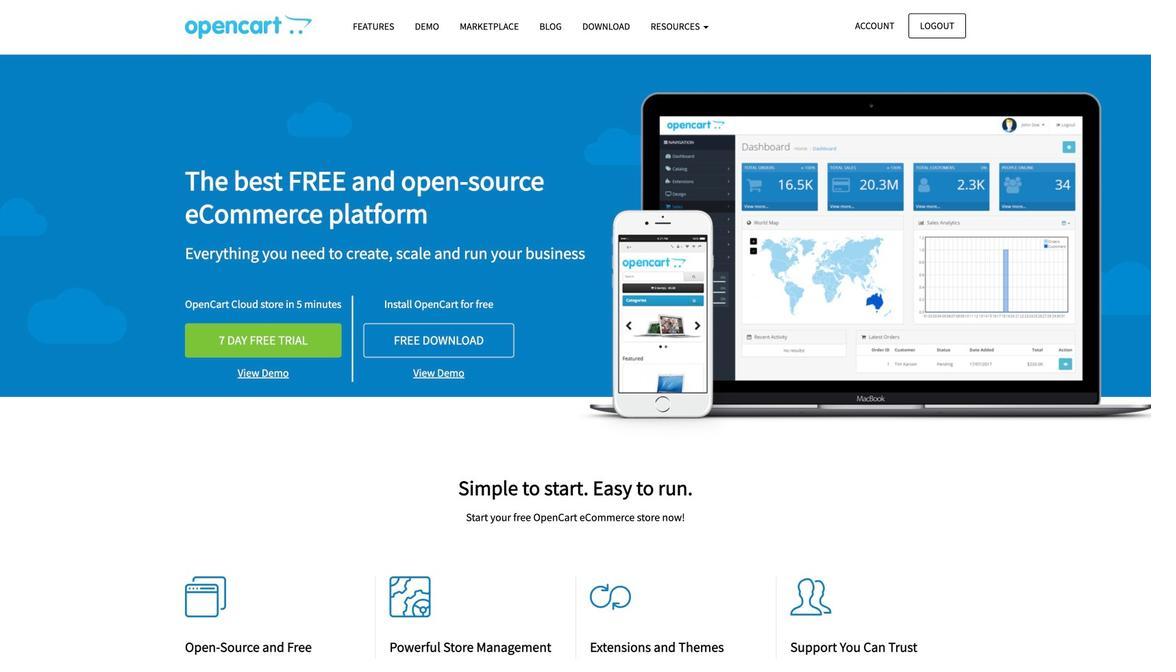 Task type: vqa. For each thing, say whether or not it's contained in the screenshot.
'Beverages'
no



Task type: locate. For each thing, give the bounding box(es) containing it.
opencart - open source shopping cart solution image
[[185, 14, 312, 39]]



